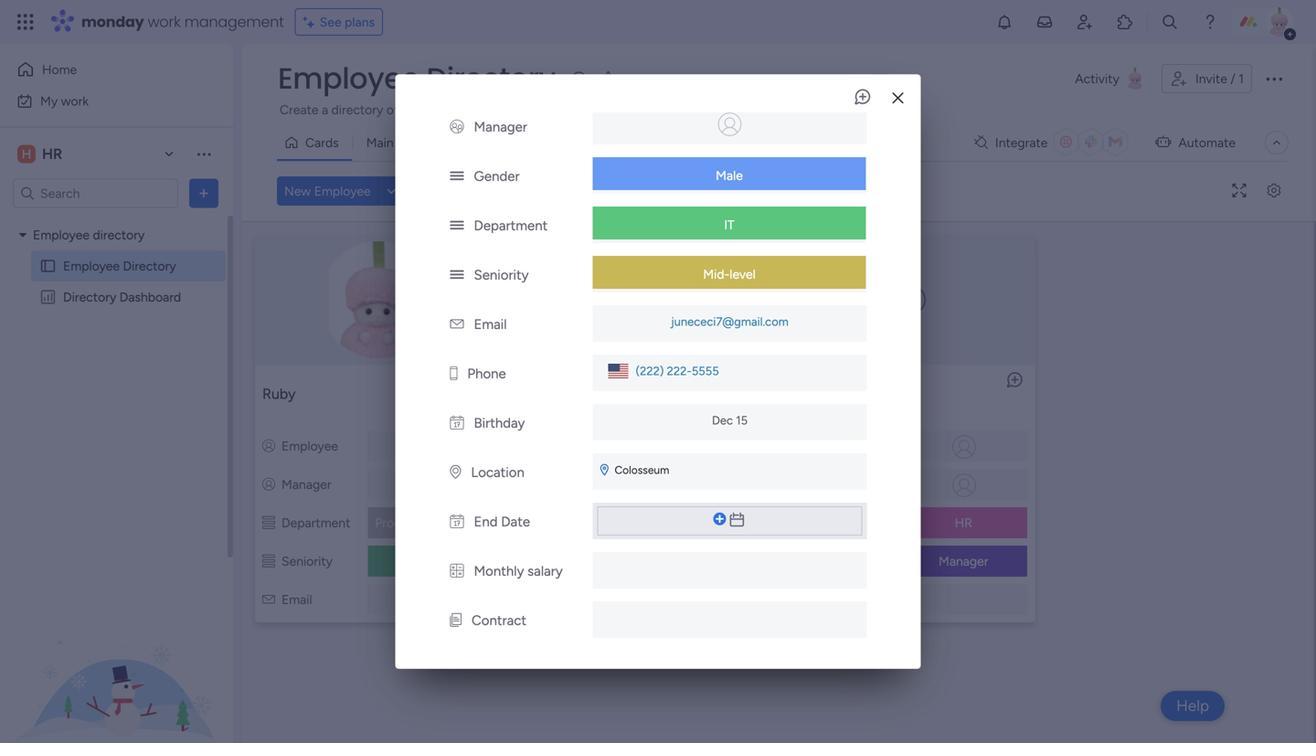 Task type: vqa. For each thing, say whether or not it's contained in the screenshot.
RUBYS EMAIL
yes



Task type: describe. For each thing, give the bounding box(es) containing it.
ruby
[[262, 385, 296, 403]]

create
[[280, 102, 319, 117]]

monthly salary
[[474, 563, 563, 579]]

help button
[[1161, 691, 1225, 721]]

public board image
[[39, 257, 57, 275]]

main table
[[366, 135, 427, 150]]

0 vertical spatial directory
[[331, 102, 383, 117]]

v2 phone column image
[[450, 366, 457, 382]]

location
[[471, 464, 525, 481]]

junececi7@gmail.com for v2 status outline image
[[645, 593, 763, 608]]

management
[[441, 515, 517, 531]]

cards button
[[277, 128, 353, 157]]

sort
[[711, 183, 735, 199]]

dapulse numbers column image
[[450, 563, 464, 579]]

process
[[819, 102, 864, 117]]

Search in workspace field
[[38, 183, 153, 204]]

rubys email link
[[396, 593, 467, 608]]

v2 status outline image for ruby
[[262, 515, 275, 531]]

phone
[[468, 366, 506, 382]]

invite
[[1196, 71, 1228, 86]]

board
[[1070, 102, 1103, 117]]

work for monday
[[148, 11, 181, 32]]

public dashboard image
[[39, 288, 57, 306]]

card cover image image for ruby
[[267, 241, 491, 358]]

222-
[[667, 364, 692, 378]]

executive
[[403, 554, 459, 569]]

v2 multiple person column image
[[450, 119, 464, 135]]

workspace image
[[17, 144, 36, 164]]

main table button
[[353, 128, 441, 157]]

v2 location column image
[[450, 464, 461, 481]]

department inside dialog
[[474, 217, 548, 234]]

using
[[1107, 102, 1137, 117]]

angle down image
[[387, 184, 396, 198]]

activity button
[[1068, 64, 1155, 93]]

5555
[[692, 364, 719, 378]]

employee directory
[[33, 227, 145, 243]]

1 inside button
[[1239, 71, 1244, 86]]

seniority for ruby
[[282, 554, 333, 569]]

settings image
[[1260, 184, 1289, 198]]

automatically
[[891, 102, 968, 117]]

create a directory of current and past employees. each applicant hired during the recruitment process can automatically be moved to this board using the automation center.
[[280, 102, 1271, 117]]

show board description image
[[568, 69, 590, 88]]

see for see plans
[[320, 14, 342, 30]]

date
[[501, 514, 530, 530]]

department for employee 1
[[548, 515, 617, 531]]

hr inside row group
[[955, 515, 973, 531]]

email for executive
[[282, 592, 312, 608]]

0 vertical spatial directory
[[426, 58, 555, 99]]

list box containing employee directory
[[0, 216, 233, 560]]

v2 status image for seniority
[[450, 267, 464, 283]]

male
[[716, 168, 743, 183]]

v2 file column image
[[450, 612, 462, 629]]

level
[[730, 266, 756, 282]]

1 the from the left
[[726, 102, 745, 117]]

autopilot image
[[1156, 130, 1171, 153]]

(222)
[[636, 364, 664, 378]]

home
[[42, 62, 77, 77]]

can
[[867, 102, 888, 117]]

directory dashboard
[[63, 289, 181, 305]]

production
[[375, 515, 438, 531]]

moved
[[988, 102, 1028, 117]]

h
[[22, 146, 31, 162]]

open full screen image
[[1225, 184, 1254, 198]]

new employee button
[[277, 176, 378, 206]]

dec
[[712, 413, 733, 428]]

birthday
[[474, 415, 525, 431]]

dapulse integrations image
[[975, 136, 988, 149]]

v2 status outline image
[[529, 554, 541, 569]]

Search field
[[440, 178, 495, 204]]

collapse board header image
[[1270, 135, 1285, 150]]

filter button
[[590, 176, 676, 206]]

cards
[[305, 135, 339, 150]]

add to favorites image
[[599, 69, 618, 87]]

lottie animation image
[[0, 559, 233, 743]]

applicant
[[598, 102, 651, 117]]

lottie animation element
[[0, 559, 233, 743]]

see more link
[[832, 100, 890, 118]]

monday work management
[[81, 11, 284, 32]]

new employee
[[284, 183, 371, 199]]

my
[[40, 93, 58, 109]]

more
[[859, 101, 888, 117]]

sort button
[[682, 176, 746, 206]]

be
[[971, 102, 985, 117]]

plans
[[345, 14, 375, 30]]

email for manager
[[814, 592, 845, 608]]

contract
[[472, 612, 527, 629]]

row group containing ruby
[[246, 226, 1311, 635]]

caret down image
[[19, 229, 27, 241]]

see for see more
[[834, 101, 856, 117]]

help image
[[1201, 13, 1220, 31]]

0 horizontal spatial directory
[[63, 289, 116, 305]]

and
[[447, 102, 468, 117]]

filter
[[619, 183, 648, 199]]

workspace selection element
[[17, 143, 65, 165]]

manager inside dialog
[[474, 119, 527, 135]]

invite / 1
[[1196, 71, 1244, 86]]

junececi7@gmail.com link for v2 status image corresponding to seniority
[[668, 314, 792, 329]]

table
[[397, 135, 427, 150]]

during
[[686, 102, 723, 117]]

department for employee 3
[[814, 515, 883, 531]]

see plans
[[320, 14, 375, 30]]

search everything image
[[1161, 13, 1179, 31]]

automation
[[1163, 102, 1228, 117]]



Task type: locate. For each thing, give the bounding box(es) containing it.
v2 email column image for manager
[[795, 592, 808, 608]]

1 horizontal spatial hr
[[955, 515, 973, 531]]

(222) 222-5555
[[636, 364, 719, 378]]

2 horizontal spatial card cover image image
[[897, 285, 926, 314]]

2 horizontal spatial directory
[[426, 58, 555, 99]]

1 horizontal spatial the
[[1141, 102, 1159, 117]]

department
[[474, 217, 548, 234], [282, 515, 350, 531], [548, 515, 617, 531], [814, 515, 883, 531]]

directory up dashboard
[[123, 258, 176, 274]]

0 vertical spatial junececi7@gmail.com link
[[668, 314, 792, 329]]

1 dapulse date column image from the top
[[450, 415, 464, 431]]

email
[[474, 316, 507, 333], [282, 592, 312, 608], [814, 592, 845, 608], [435, 593, 464, 608]]

manager
[[474, 119, 527, 135], [282, 477, 331, 492], [548, 477, 598, 492], [814, 477, 864, 492], [939, 554, 989, 569]]

hr inside workspace selection element
[[42, 145, 62, 163]]

1 vertical spatial employee directory
[[63, 258, 176, 274]]

v2 email column image
[[450, 316, 464, 333], [795, 592, 808, 608]]

hired
[[654, 102, 683, 117]]

1 vertical spatial v2 status image
[[450, 267, 464, 283]]

dialog
[[395, 0, 921, 669]]

1 vertical spatial see
[[834, 101, 856, 117]]

arrow down image
[[654, 180, 676, 202]]

mid-
[[703, 266, 730, 282]]

work
[[148, 11, 181, 32], [61, 93, 89, 109]]

v2 email column image
[[262, 592, 275, 608]]

1 v2 status image from the top
[[450, 217, 464, 234]]

0 vertical spatial dapulse date column image
[[450, 415, 464, 431]]

dapulse date column image for end date
[[450, 514, 464, 530]]

see left plans
[[320, 14, 342, 30]]

close image
[[893, 91, 904, 105]]

of
[[387, 102, 399, 117]]

0 horizontal spatial v2 email column image
[[450, 316, 464, 333]]

employee directory up current
[[278, 58, 555, 99]]

0 horizontal spatial 1
[[597, 385, 603, 403]]

dapulse date column image for birthday
[[450, 415, 464, 431]]

15
[[736, 413, 748, 428]]

end date
[[474, 514, 530, 530]]

dialog containing manager
[[395, 0, 921, 669]]

end
[[474, 514, 498, 530]]

help
[[1177, 697, 1210, 715]]

the right the using at right
[[1141, 102, 1159, 117]]

each
[[567, 102, 595, 117]]

work right monday
[[148, 11, 181, 32]]

(222) 222-5555 link
[[629, 360, 719, 382]]

0 horizontal spatial the
[[726, 102, 745, 117]]

employee
[[278, 58, 419, 99], [314, 183, 371, 199], [33, 227, 90, 243], [63, 258, 120, 274], [529, 385, 593, 403], [795, 385, 860, 403], [282, 438, 338, 454], [548, 438, 605, 454], [814, 438, 871, 454]]

rubys
[[400, 593, 432, 608]]

filter by person image
[[505, 182, 534, 200]]

dapulse date column image left end
[[450, 514, 464, 530]]

v2 status outline image
[[262, 515, 275, 531], [529, 515, 541, 531], [262, 554, 275, 569]]

dashboard
[[120, 289, 181, 305]]

0 vertical spatial see
[[320, 14, 342, 30]]

0 vertical spatial v2 status image
[[450, 217, 464, 234]]

0 vertical spatial work
[[148, 11, 181, 32]]

inbox image
[[1036, 13, 1054, 31]]

1 horizontal spatial directory
[[331, 102, 383, 117]]

2 v2 status image from the top
[[450, 267, 464, 283]]

row group
[[246, 226, 1311, 635]]

directory down search in workspace field
[[93, 227, 145, 243]]

directory
[[426, 58, 555, 99], [123, 258, 176, 274], [63, 289, 116, 305]]

work inside my work button
[[61, 93, 89, 109]]

1 vertical spatial hr
[[955, 515, 973, 531]]

dec 15
[[712, 413, 748, 428]]

home button
[[11, 55, 197, 84]]

0 vertical spatial junececi7@gmail.com
[[671, 314, 789, 329]]

1 horizontal spatial employee directory
[[278, 58, 555, 99]]

dapulse date column image left 'birthday'
[[450, 415, 464, 431]]

1 horizontal spatial work
[[148, 11, 181, 32]]

apps image
[[1116, 13, 1135, 31]]

invite / 1 button
[[1162, 64, 1253, 93]]

management
[[184, 11, 284, 32]]

select product image
[[16, 13, 35, 31]]

employees.
[[499, 102, 564, 117]]

mid-level
[[703, 266, 756, 282]]

see more
[[834, 101, 888, 117]]

to
[[1031, 102, 1043, 117]]

card cover image image
[[267, 241, 491, 358], [534, 241, 757, 358], [897, 285, 926, 314]]

0 horizontal spatial work
[[61, 93, 89, 109]]

0 horizontal spatial directory
[[93, 227, 145, 243]]

see inside button
[[320, 14, 342, 30]]

0 horizontal spatial hr
[[42, 145, 62, 163]]

integrate
[[996, 135, 1048, 150]]

production management
[[375, 515, 517, 531]]

3
[[863, 385, 871, 403]]

activity
[[1075, 71, 1120, 86]]

v2 status image
[[450, 217, 464, 234], [450, 267, 464, 283]]

0 vertical spatial hr
[[42, 145, 62, 163]]

see left more
[[834, 101, 856, 117]]

/
[[1231, 71, 1236, 86]]

this
[[1046, 102, 1067, 117]]

1 vertical spatial work
[[61, 93, 89, 109]]

1 vertical spatial junececi7@gmail.com
[[645, 593, 763, 608]]

0 vertical spatial v2 email column image
[[450, 316, 464, 333]]

directory inside list box
[[93, 227, 145, 243]]

department for ruby
[[282, 515, 350, 531]]

invite members image
[[1076, 13, 1094, 31]]

1 horizontal spatial card cover image image
[[534, 241, 757, 358]]

1 vertical spatial directory
[[93, 227, 145, 243]]

1 vertical spatial 1
[[597, 385, 603, 403]]

work for my
[[61, 93, 89, 109]]

v2 email column image for gender
[[450, 316, 464, 333]]

ruby anderson image
[[1265, 7, 1295, 37]]

center.
[[1231, 102, 1271, 117]]

seniority inside dialog
[[474, 267, 529, 283]]

junececi7@gmail.com link inside row group
[[641, 593, 766, 608]]

list box
[[0, 216, 233, 560]]

Employee Directory field
[[273, 58, 560, 99]]

junececi7@gmail.com for v2 status image corresponding to seniority
[[671, 314, 789, 329]]

0 vertical spatial employee directory
[[278, 58, 555, 99]]

0 horizontal spatial see
[[320, 14, 342, 30]]

colosseum
[[615, 463, 670, 477]]

automate
[[1179, 135, 1236, 150]]

see plans button
[[295, 8, 383, 36]]

directory up past
[[426, 58, 555, 99]]

dapulse date column image
[[450, 415, 464, 431], [450, 514, 464, 530]]

v2 status image for department
[[450, 217, 464, 234]]

1 vertical spatial directory
[[123, 258, 176, 274]]

rubys email
[[400, 593, 464, 608]]

salary
[[528, 563, 563, 579]]

junececi7@gmail.com link for v2 status outline image
[[641, 593, 766, 608]]

new
[[284, 183, 311, 199]]

2 vertical spatial directory
[[63, 289, 116, 305]]

employee 1
[[529, 385, 603, 403]]

the right during
[[726, 102, 745, 117]]

monthly
[[474, 563, 524, 579]]

0 horizontal spatial employee directory
[[63, 258, 176, 274]]

gender
[[474, 168, 520, 184]]

main
[[366, 135, 394, 150]]

1 inside row group
[[597, 385, 603, 403]]

1 horizontal spatial v2 email column image
[[795, 592, 808, 608]]

work right my
[[61, 93, 89, 109]]

1 vertical spatial v2 email column image
[[795, 592, 808, 608]]

employee inside button
[[314, 183, 371, 199]]

hr
[[42, 145, 62, 163], [955, 515, 973, 531]]

employee 3
[[795, 385, 871, 403]]

1 horizontal spatial see
[[834, 101, 856, 117]]

current
[[402, 102, 444, 117]]

recruitment
[[748, 102, 816, 117]]

employee directory up directory dashboard at the left top of page
[[63, 258, 176, 274]]

2 dapulse date column image from the top
[[450, 514, 464, 530]]

1 vertical spatial junececi7@gmail.com link
[[641, 593, 766, 608]]

junececi7@gmail.com link
[[668, 314, 792, 329], [641, 593, 766, 608]]

seniority for employee 1
[[548, 554, 599, 569]]

email for mid-level
[[474, 316, 507, 333]]

it
[[724, 217, 735, 232]]

employee directory
[[278, 58, 555, 99], [63, 258, 176, 274]]

v2 status outline image for employee 1
[[529, 515, 541, 531]]

notifications image
[[996, 13, 1014, 31]]

monday
[[81, 11, 144, 32]]

junececi7@gmail.com inside dialog
[[671, 314, 789, 329]]

past
[[471, 102, 496, 117]]

1 vertical spatial dapulse date column image
[[450, 514, 464, 530]]

a
[[322, 102, 328, 117]]

seniority
[[474, 267, 529, 283], [282, 554, 333, 569], [548, 554, 599, 569], [814, 554, 865, 569]]

1 horizontal spatial 1
[[1239, 71, 1244, 86]]

directory right 'a'
[[331, 102, 383, 117]]

seniority for employee 3
[[814, 554, 865, 569]]

card cover image image for employee 1
[[534, 241, 757, 358]]

junececi7@gmail.com link inside dialog
[[668, 314, 792, 329]]

v2 status image
[[450, 168, 464, 184]]

option
[[0, 219, 233, 222]]

0 vertical spatial 1
[[1239, 71, 1244, 86]]

1 horizontal spatial directory
[[123, 258, 176, 274]]

0 horizontal spatial card cover image image
[[267, 241, 491, 358]]

my work button
[[11, 86, 197, 116]]

directory right the public dashboard 'image' at left
[[63, 289, 116, 305]]

dapulse person column image
[[262, 438, 275, 454], [795, 438, 808, 454], [262, 477, 275, 492], [795, 477, 808, 492]]

my work
[[40, 93, 89, 109]]

2 the from the left
[[1141, 102, 1159, 117]]



